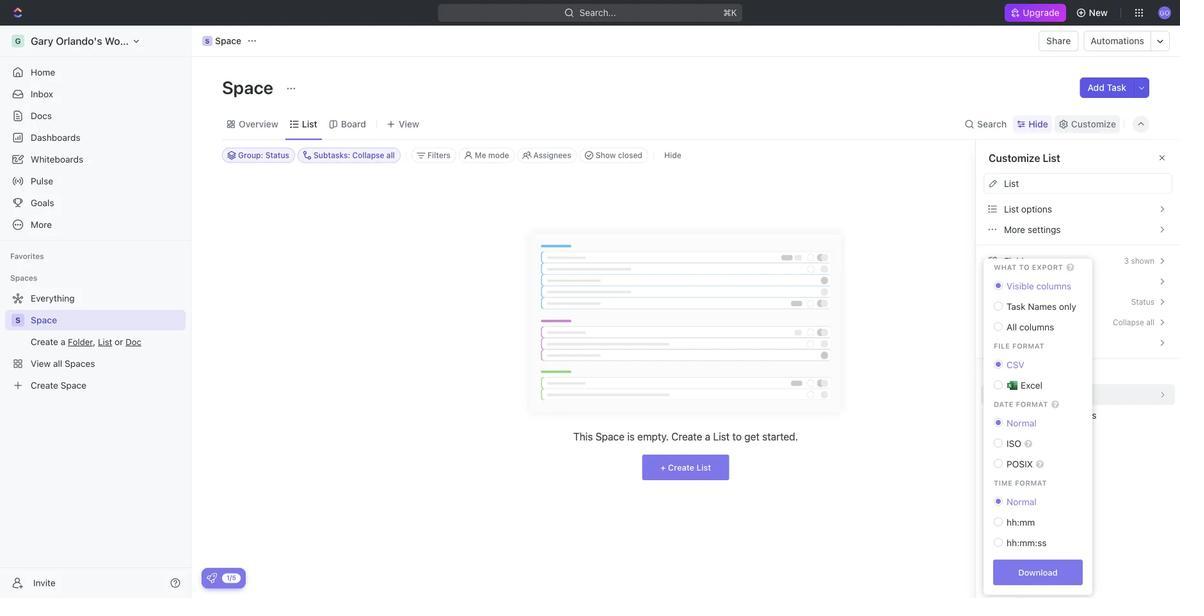Task type: describe. For each thing, give the bounding box(es) containing it.
s for s space
[[205, 37, 210, 45]]

sharing & permissions
[[1005, 410, 1097, 420]]

hh:mm:ss
[[1007, 538, 1047, 548]]

1 vertical spatial create
[[668, 463, 695, 472]]

upgrade link
[[1006, 4, 1067, 22]]

empty.
[[638, 431, 669, 443]]

overview
[[239, 119, 278, 129]]

what to export
[[995, 263, 1064, 272]]

customize button
[[1055, 115, 1121, 133]]

status
[[1132, 297, 1155, 306]]

spaces
[[10, 273, 37, 282]]

date
[[995, 400, 1014, 409]]

sidebar navigation
[[0, 26, 191, 598]]

export button
[[984, 385, 1173, 405]]

copy link
[[1005, 369, 1043, 379]]

excel button
[[989, 375, 1088, 396]]

list down a
[[697, 463, 712, 472]]

home
[[31, 67, 55, 77]]

0 vertical spatial space, , element
[[202, 36, 213, 46]]

hh:mm:ss button
[[989, 533, 1088, 553]]

task names only button
[[989, 297, 1088, 317]]

new
[[1090, 7, 1109, 18]]

list right a
[[714, 431, 730, 443]]

docs link
[[5, 106, 186, 126]]

space tree
[[5, 288, 186, 396]]

only
[[1060, 301, 1077, 312]]

favorites
[[10, 252, 44, 261]]

upgrade
[[1024, 7, 1060, 18]]

1 vertical spatial task
[[1007, 301, 1026, 312]]

favorites button
[[5, 248, 49, 264]]

options
[[1022, 204, 1053, 214]]

what
[[995, 263, 1018, 272]]

search button
[[961, 115, 1011, 133]]

names
[[1029, 301, 1057, 312]]

customize for customize
[[1072, 119, 1117, 129]]

inbox link
[[5, 84, 186, 104]]

export
[[1005, 389, 1032, 400]]

home link
[[5, 62, 186, 83]]

visible columns
[[1007, 281, 1072, 291]]

⌘k
[[724, 7, 738, 18]]

started.
[[763, 431, 799, 443]]

list options
[[1005, 204, 1053, 214]]

1 normal button from the top
[[989, 413, 1088, 434]]

assignees button
[[518, 148, 577, 163]]

2 normal from the top
[[1007, 497, 1037, 507]]

excel
[[1021, 380, 1043, 391]]

pulse link
[[5, 171, 186, 191]]

export
[[1033, 263, 1064, 272]]

dashboards
[[31, 132, 80, 143]]

&
[[1039, 410, 1045, 420]]

list options button
[[984, 199, 1173, 219]]

1 normal from the top
[[1007, 418, 1037, 428]]

s space
[[205, 36, 242, 46]]

format
[[1013, 342, 1045, 350]]

space, , element inside space 'tree'
[[12, 314, 24, 327]]

board link
[[339, 115, 366, 133]]

columns for all columns
[[1020, 322, 1055, 332]]

hide button
[[660, 148, 687, 163]]

0 vertical spatial create
[[672, 431, 703, 443]]

hide inside dropdown button
[[1029, 119, 1049, 129]]

hide button
[[1014, 115, 1053, 133]]

link
[[1029, 369, 1043, 379]]

add task
[[1088, 82, 1127, 93]]

new button
[[1072, 3, 1116, 23]]

space link
[[31, 310, 183, 330]]

automations button
[[1085, 31, 1151, 51]]

goals
[[31, 198, 54, 208]]

list link
[[300, 115, 318, 133]]

1/5
[[227, 574, 236, 582]]

iso button
[[989, 434, 1088, 454]]

download
[[1019, 568, 1058, 577]]



Task type: locate. For each thing, give the bounding box(es) containing it.
s inside s space
[[205, 37, 210, 45]]

copy link button
[[984, 364, 1173, 385]]

s
[[205, 37, 210, 45], [15, 316, 21, 325]]

hide
[[1029, 119, 1049, 129], [665, 151, 682, 160]]

list down customize list
[[1005, 178, 1020, 189]]

download button
[[994, 560, 1084, 585]]

0 vertical spatial hide
[[1029, 119, 1049, 129]]

a
[[706, 431, 711, 443]]

0 vertical spatial normal button
[[989, 413, 1088, 434]]

to left get
[[733, 431, 742, 443]]

1 vertical spatial format
[[1016, 479, 1048, 487]]

1 vertical spatial space, , element
[[12, 314, 24, 327]]

0 vertical spatial columns
[[1037, 281, 1072, 291]]

0 vertical spatial task
[[1108, 82, 1127, 93]]

this space is empty. create a list to get started.
[[574, 431, 799, 443]]

format for date format
[[1017, 400, 1049, 409]]

0 horizontal spatial to
[[733, 431, 742, 443]]

format
[[1017, 400, 1049, 409], [1016, 479, 1048, 487]]

format for time format
[[1016, 479, 1048, 487]]

normal down date format
[[1007, 418, 1037, 428]]

space, , element
[[202, 36, 213, 46], [12, 314, 24, 327]]

visible columns button
[[989, 276, 1088, 297]]

customize
[[1072, 119, 1117, 129], [989, 152, 1041, 164]]

+ create list
[[661, 463, 712, 472]]

copy
[[1005, 369, 1026, 379]]

format up the &
[[1017, 400, 1049, 409]]

1 vertical spatial columns
[[1020, 322, 1055, 332]]

time format
[[995, 479, 1048, 487]]

sharing
[[1005, 410, 1036, 420]]

more
[[1005, 224, 1026, 235]]

list inside button
[[1005, 204, 1020, 214]]

customize inside button
[[1072, 119, 1117, 129]]

0 vertical spatial format
[[1017, 400, 1049, 409]]

more settings
[[1005, 224, 1062, 235]]

columns down task names only button on the right of page
[[1020, 322, 1055, 332]]

0 vertical spatial s
[[205, 37, 210, 45]]

1 vertical spatial normal
[[1007, 497, 1037, 507]]

0 horizontal spatial customize
[[989, 152, 1041, 164]]

1 horizontal spatial space, , element
[[202, 36, 213, 46]]

1 horizontal spatial hide
[[1029, 119, 1049, 129]]

settings
[[1028, 224, 1062, 235]]

to
[[1020, 263, 1031, 272], [733, 431, 742, 443]]

visible
[[1007, 281, 1035, 291]]

onboarding checklist button element
[[207, 573, 217, 583]]

list
[[302, 119, 318, 129], [1044, 152, 1061, 164], [1005, 178, 1020, 189], [1005, 204, 1020, 214], [714, 431, 730, 443], [697, 463, 712, 472]]

normal down time format
[[1007, 497, 1037, 507]]

search
[[978, 119, 1008, 129]]

invite
[[33, 578, 56, 588]]

0 horizontal spatial task
[[1007, 301, 1026, 312]]

pulse
[[31, 176, 53, 186]]

export button
[[984, 385, 1173, 405]]

1 vertical spatial s
[[15, 316, 21, 325]]

search...
[[580, 7, 616, 18]]

more settings button
[[984, 219, 1173, 240]]

normal button down date format
[[989, 413, 1088, 434]]

hide inside button
[[665, 151, 682, 160]]

whiteboards
[[31, 154, 83, 165]]

whiteboards link
[[5, 149, 186, 170]]

posix button
[[989, 454, 1088, 475]]

all columns button
[[989, 317, 1088, 338]]

1 vertical spatial normal button
[[989, 492, 1088, 512]]

s inside space 'tree'
[[15, 316, 21, 325]]

columns down export
[[1037, 281, 1072, 291]]

posix
[[1007, 459, 1034, 469]]

is
[[628, 431, 635, 443]]

list left board link
[[302, 119, 318, 129]]

1 horizontal spatial task
[[1108, 82, 1127, 93]]

normal button
[[989, 413, 1088, 434], [989, 492, 1088, 512]]

1 horizontal spatial customize
[[1072, 119, 1117, 129]]

list up more
[[1005, 204, 1020, 214]]

automations
[[1092, 36, 1145, 46]]

columns for visible columns
[[1037, 281, 1072, 291]]

to right what
[[1020, 263, 1031, 272]]

0 vertical spatial normal
[[1007, 418, 1037, 428]]

1 vertical spatial to
[[733, 431, 742, 443]]

group
[[1005, 296, 1030, 307]]

create right +
[[668, 463, 695, 472]]

sharing & permissions button
[[984, 405, 1173, 426]]

get
[[745, 431, 760, 443]]

format down posix button
[[1016, 479, 1048, 487]]

assignees
[[534, 151, 572, 160]]

customize down hide dropdown button
[[989, 152, 1041, 164]]

0 horizontal spatial space, , element
[[12, 314, 24, 327]]

goals link
[[5, 193, 186, 213]]

dashboards link
[[5, 127, 186, 148]]

s for s
[[15, 316, 21, 325]]

add
[[1088, 82, 1105, 93]]

iso
[[1007, 438, 1022, 449]]

0 vertical spatial to
[[1020, 263, 1031, 272]]

columns
[[1037, 281, 1072, 291], [1020, 322, 1055, 332]]

1 horizontal spatial s
[[205, 37, 210, 45]]

all
[[1007, 322, 1018, 332]]

onboarding checklist button image
[[207, 573, 217, 583]]

file format
[[995, 342, 1045, 350]]

permissions
[[1048, 410, 1097, 420]]

list down hide dropdown button
[[1044, 152, 1061, 164]]

task names only
[[1007, 301, 1077, 312]]

Search tasks... text field
[[1021, 146, 1150, 165]]

task
[[1108, 82, 1127, 93], [1007, 301, 1026, 312]]

2 normal button from the top
[[989, 492, 1088, 512]]

0 horizontal spatial s
[[15, 316, 21, 325]]

customize up search tasks... 'text field'
[[1072, 119, 1117, 129]]

space
[[215, 36, 242, 46], [222, 77, 277, 98], [31, 315, 57, 325], [596, 431, 625, 443]]

create left a
[[672, 431, 703, 443]]

share button
[[1039, 31, 1079, 51]]

1 vertical spatial customize
[[989, 152, 1041, 164]]

customize list
[[989, 152, 1061, 164]]

+
[[661, 463, 666, 472]]

hh:mm
[[1007, 517, 1036, 528]]

normal button down time format
[[989, 492, 1088, 512]]

task down the visible
[[1007, 301, 1026, 312]]

file
[[995, 342, 1011, 350]]

csv
[[1007, 360, 1025, 370]]

inbox
[[31, 89, 53, 99]]

space inside 'tree'
[[31, 315, 57, 325]]

normal
[[1007, 418, 1037, 428], [1007, 497, 1037, 507]]

0 vertical spatial customize
[[1072, 119, 1117, 129]]

customize for customize list
[[989, 152, 1041, 164]]

hh:mm button
[[989, 512, 1088, 533]]

add task button
[[1081, 77, 1135, 98]]

all columns
[[1007, 322, 1055, 332]]

task right add in the right top of the page
[[1108, 82, 1127, 93]]

csv button
[[989, 355, 1088, 375]]

board
[[341, 119, 366, 129]]

docs
[[31, 110, 52, 121]]

1 vertical spatial hide
[[665, 151, 682, 160]]

0 horizontal spatial hide
[[665, 151, 682, 160]]

this
[[574, 431, 593, 443]]

date format
[[995, 400, 1049, 409]]

time
[[995, 479, 1013, 487]]

1 horizontal spatial to
[[1020, 263, 1031, 272]]



Task type: vqa. For each thing, say whether or not it's contained in the screenshot.
the bottommost Hide
yes



